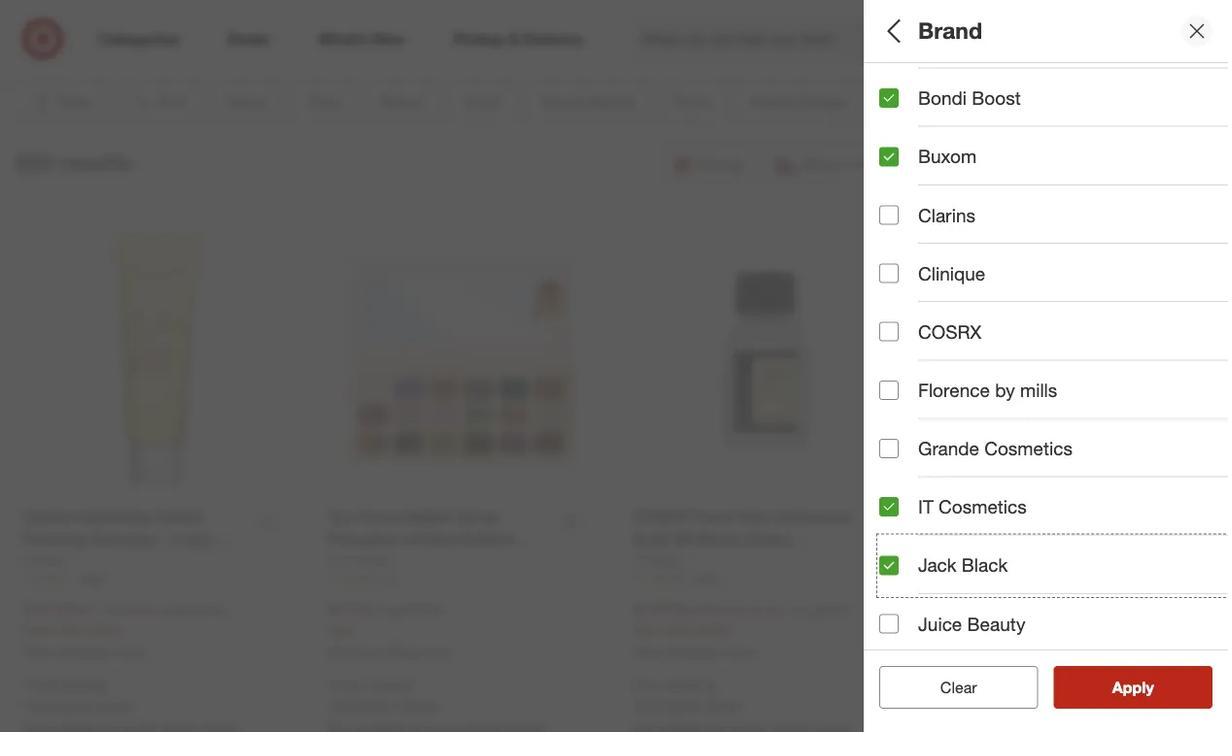 Task type: describe. For each thing, give the bounding box(es) containing it.
apply. for $24.00
[[96, 697, 133, 714]]

florence
[[918, 379, 990, 402]]

reg inside the $24.00 ( $5.71 /ounce ) reg $30.00 sale ends today when purchased online
[[160, 601, 180, 618]]

exclusions apply. link for $24.00
[[28, 697, 133, 714]]

sponsored
[[1139, 47, 1197, 61]]

color
[[879, 287, 927, 310]]

reg inside $27.00 reg $54.00 sale when purchased online
[[378, 601, 398, 618]]

today inside the $24.00 ( $5.71 /ounce ) reg $30.00 sale ends today when purchased online
[[87, 622, 121, 639]]

today inside $5.95 ( $5.89 /fluid ounce ) reg $8.50 sale ends today when purchased online
[[697, 622, 731, 639]]

shipping for $24.00
[[54, 677, 105, 694]]

6 link
[[328, 570, 594, 587]]

online inside $27.00 reg $54.00 sale when purchased online
[[420, 645, 451, 660]]

) inside the $24.00 ( $5.71 /ounce ) reg $30.00 sale ends today when purchased online
[[152, 601, 156, 618]]

ounce
[[746, 601, 783, 618]]

purchased inside the $24.00 ( $5.71 /ounce ) reg $30.00 sale ends today when purchased online
[[56, 645, 112, 660]]

$30.00
[[183, 601, 224, 618]]

1997
[[693, 571, 719, 586]]

bondi
[[918, 87, 967, 109]]

when inside $5.95 ( $5.89 /fluid ounce ) reg $8.50 sale ends today when purchased online
[[633, 645, 663, 660]]

$8.40
[[991, 601, 1029, 620]]

) inside $5.95 ( $5.89 /fluid ounce ) reg $8.50 sale ends today when purchased online
[[783, 601, 787, 618]]

price
[[879, 423, 925, 446]]

shipping inside free shipping * exclusions apply.
[[969, 678, 1021, 695]]

when inside $27.00 reg $54.00 sale when purchased online
[[328, 645, 358, 660]]

6
[[388, 571, 395, 586]]

beverly
[[942, 237, 987, 254]]

apply
[[1112, 678, 1154, 697]]

Clarins checkbox
[[879, 205, 899, 225]]

sale inside $5.95 ( $5.89 /fluid ounce ) reg $8.50 sale ends today when purchased online
[[633, 622, 660, 639]]

free for $24.00
[[23, 677, 50, 694]]

color button
[[879, 267, 1228, 335]]

( for $24.00
[[73, 601, 77, 618]]

beekman
[[1123, 237, 1180, 254]]

juice beauty
[[918, 613, 1025, 635]]

exclusions for $5.95
[[638, 697, 703, 714]]

free for $5.95
[[633, 677, 660, 694]]

9227 link
[[938, 571, 1205, 588]]

865
[[83, 571, 103, 586]]

purchased inside $27.00 reg $54.00 sale when purchased online
[[361, 645, 417, 660]]

florence by mills
[[918, 379, 1057, 402]]

deals
[[879, 83, 929, 106]]

all
[[879, 17, 906, 44]]

free shipping * exclusions apply.
[[938, 678, 1048, 715]]

health facts button
[[879, 607, 1228, 675]]

clarins
[[918, 204, 975, 226]]

$5.95 ( $5.89 /fluid ounce ) reg $8.50 sale ends today when purchased online
[[633, 600, 847, 660]]

ends inside $3.50 - $8.40 sale ends today when purchased online
[[968, 623, 998, 640]]

* inside free shipping * exclusions apply.
[[938, 698, 943, 715]]

free for $27.00
[[328, 677, 355, 694]]

exclusions for $27.00
[[333, 697, 398, 714]]

online inside the $24.00 ( $5.71 /ounce ) reg $30.00 sale ends today when purchased online
[[115, 645, 146, 660]]

it cosmetics
[[918, 496, 1027, 518]]

clear for clear all
[[931, 678, 967, 697]]

sale inside the $24.00 ( $5.71 /ounce ) reg $30.00 sale ends today when purchased online
[[23, 622, 49, 639]]

$5.89
[[678, 601, 712, 618]]

shade range button
[[879, 471, 1228, 539]]

clinique
[[918, 262, 985, 285]]

Florence by mills checkbox
[[879, 381, 899, 400]]

product form button
[[879, 539, 1228, 607]]

IT Cosmetics checkbox
[[879, 498, 899, 517]]

all
[[972, 678, 987, 697]]

$3.50
[[938, 601, 976, 620]]

$5.71
[[77, 601, 110, 618]]

product
[[879, 559, 949, 582]]

exclusions apply. link down all
[[943, 698, 1048, 715]]

/fluid
[[712, 601, 742, 618]]

Juice Beauty checkbox
[[879, 614, 899, 634]]

type
[[879, 151, 920, 174]]

see
[[1092, 678, 1120, 697]]

cosmetics for it cosmetics
[[939, 496, 1027, 518]]

apply. for $27.00
[[401, 697, 438, 714]]

online inside $3.50 - $8.40 sale ends today when purchased online
[[1030, 646, 1061, 661]]

search
[[969, 31, 1015, 50]]

product form
[[879, 559, 1000, 582]]

cosrx
[[918, 321, 981, 343]]

buxom
[[918, 145, 977, 168]]

apply. inside free shipping * exclusions apply.
[[1012, 698, 1048, 715]]

guest rating button
[[879, 335, 1228, 403]]

hills;
[[991, 237, 1021, 254]]

results for 584 results
[[59, 149, 131, 177]]

by
[[995, 379, 1015, 402]]

exclusions apply. link for $27.00
[[333, 697, 438, 714]]

$8.50
[[814, 601, 847, 618]]

free inside free shipping * exclusions apply.
[[938, 678, 965, 695]]

it
[[918, 496, 933, 518]]

Buxom checkbox
[[879, 147, 899, 166]]

beauty
[[967, 613, 1025, 635]]

$24.00
[[23, 600, 69, 619]]

-
[[980, 601, 986, 620]]



Task type: locate. For each thing, give the bounding box(es) containing it.
1997 link
[[633, 570, 899, 587]]

brand right all
[[918, 17, 982, 44]]

clear button
[[879, 666, 1038, 709]]

0 horizontal spatial )
[[152, 601, 156, 618]]

reg down '6'
[[378, 601, 398, 618]]

clear all
[[931, 678, 987, 697]]

cosmetics for grande cosmetics
[[984, 438, 1072, 460]]

online down $54.00 at the left of the page
[[420, 645, 451, 660]]

2 ) from the left
[[783, 601, 787, 618]]

1 horizontal spatial free shipping * * exclusions apply.
[[328, 677, 438, 714]]

reg
[[160, 601, 180, 618], [378, 601, 398, 618], [791, 601, 811, 618]]

free left all
[[938, 678, 965, 695]]

COSRX checkbox
[[879, 322, 899, 342]]

results
[[59, 149, 131, 177], [1124, 678, 1174, 697]]

black
[[962, 554, 1008, 577]]

brand
[[918, 17, 982, 44], [879, 212, 932, 235]]

What can we help you find? suggestions appear below search field
[[631, 17, 982, 60]]

see results button
[[1054, 666, 1212, 709]]

search button
[[969, 17, 1015, 64]]

3 free shipping * * exclusions apply. from the left
[[633, 677, 743, 714]]

exclusions apply. link down the $24.00 ( $5.71 /ounce ) reg $30.00 sale ends today when purchased online
[[28, 697, 133, 714]]

brand for brand
[[918, 17, 982, 44]]

*
[[105, 677, 110, 694], [411, 677, 415, 694], [716, 677, 720, 694], [23, 697, 28, 714], [328, 697, 333, 714], [633, 697, 638, 714], [938, 698, 943, 715]]

( right the $24.00
[[73, 601, 77, 618]]

1 horizontal spatial )
[[783, 601, 787, 618]]

brand anastasia beverly hills; beautyblender; beekman 1802; b
[[879, 212, 1228, 254]]

$5.95
[[633, 600, 671, 619]]

865 link
[[23, 570, 289, 587]]

free down $27.00 reg $54.00 sale when purchased online
[[328, 677, 355, 694]]

0 horizontal spatial ends
[[53, 622, 83, 639]]

$3.50 - $8.40 sale ends today when purchased online
[[938, 601, 1061, 661]]

2 horizontal spatial ends
[[968, 623, 998, 640]]

boost
[[972, 87, 1021, 109]]

0 vertical spatial results
[[59, 149, 131, 177]]

ends down the $24.00
[[53, 622, 83, 639]]

1802;
[[1184, 237, 1218, 254]]

purchased down $54.00 at the left of the page
[[361, 645, 417, 660]]

guest
[[879, 355, 931, 378]]

Jack Black checkbox
[[879, 556, 899, 575]]

today down $5.71
[[87, 622, 121, 639]]

clear inside button
[[940, 678, 977, 697]]

1 clear from the left
[[931, 678, 967, 697]]

free shipping * * exclusions apply. down $27.00 reg $54.00 sale when purchased online
[[328, 677, 438, 714]]

1 ( from the left
[[73, 601, 77, 618]]

1 horizontal spatial (
[[675, 601, 678, 618]]

brand inside brand 'dialog'
[[918, 17, 982, 44]]

exclusions apply. link down $27.00 reg $54.00 sale when purchased online
[[333, 697, 438, 714]]

clear
[[931, 678, 967, 697], [940, 678, 977, 697]]

1 reg from the left
[[160, 601, 180, 618]]

clear all button
[[879, 666, 1038, 709]]

1 vertical spatial cosmetics
[[939, 496, 1027, 518]]

mills
[[1020, 379, 1057, 402]]

Bondi Boost checkbox
[[879, 89, 899, 108]]

7 link
[[1166, 17, 1209, 60]]

shade range
[[879, 491, 996, 514]]

$27.00
[[328, 600, 374, 619]]

health facts
[[879, 627, 989, 650]]

apply. down health facts button
[[1012, 698, 1048, 715]]

shipping for $27.00
[[359, 677, 411, 694]]

) down "1997" link
[[783, 601, 787, 618]]

juice
[[918, 613, 962, 635]]

jack black
[[918, 554, 1008, 577]]

exclusions inside free shipping * exclusions apply.
[[943, 698, 1008, 715]]

cosmetics
[[984, 438, 1072, 460], [939, 496, 1027, 518]]

reg left $30.00
[[160, 601, 180, 618]]

shade
[[879, 491, 934, 514]]

purchased down $5.89
[[666, 645, 722, 660]]

bondi boost
[[918, 87, 1021, 109]]

free down $5.95
[[633, 677, 660, 694]]

sale down $27.00
[[328, 622, 354, 639]]

when inside $3.50 - $8.40 sale ends today when purchased online
[[938, 646, 968, 661]]

reg left $8.50
[[791, 601, 811, 618]]

purchased down $5.71
[[56, 645, 112, 660]]

ends inside $5.95 ( $5.89 /fluid ounce ) reg $8.50 sale ends today when purchased online
[[663, 622, 693, 639]]

type button
[[879, 131, 1228, 199]]

1 horizontal spatial ends
[[663, 622, 693, 639]]

brand up "anastasia"
[[879, 212, 932, 235]]

free shipping * * exclusions apply. down $5.95 ( $5.89 /fluid ounce ) reg $8.50 sale ends today when purchased online
[[633, 677, 743, 714]]

range
[[939, 491, 996, 514]]

free shipping * * exclusions apply. down the $24.00 ( $5.71 /ounce ) reg $30.00 sale ends today when purchased online
[[23, 677, 133, 714]]

0 horizontal spatial free shipping * * exclusions apply.
[[23, 677, 133, 714]]

results for see results
[[1124, 678, 1174, 697]]

( right $5.95
[[675, 601, 678, 618]]

sale down $5.95
[[633, 622, 660, 639]]

0 horizontal spatial results
[[59, 149, 131, 177]]

health
[[879, 627, 936, 650]]

sale inside $27.00 reg $54.00 sale when purchased online
[[328, 622, 354, 639]]

apply. down $27.00 reg $54.00 sale when purchased online
[[401, 697, 438, 714]]

brand inside brand anastasia beverly hills; beautyblender; beekman 1802; b
[[879, 212, 932, 235]]

when down $27.00
[[328, 645, 358, 660]]

when down $5.95
[[633, 645, 663, 660]]

online up free shipping * exclusions apply.
[[1030, 646, 1061, 661]]

apply button
[[1054, 666, 1212, 709]]

ends inside the $24.00 ( $5.71 /ounce ) reg $30.00 sale ends today when purchased online
[[53, 622, 83, 639]]

today down /fluid
[[697, 622, 731, 639]]

guest rating
[[879, 355, 994, 378]]

1 horizontal spatial reg
[[378, 601, 398, 618]]

2 clear from the left
[[940, 678, 977, 697]]

2 horizontal spatial today
[[1002, 623, 1036, 640]]

2 horizontal spatial reg
[[791, 601, 811, 618]]

1 horizontal spatial today
[[697, 622, 731, 639]]

sale
[[23, 622, 49, 639], [328, 622, 354, 639], [633, 622, 660, 639], [938, 623, 965, 640]]

exclusions for $24.00
[[28, 697, 93, 714]]

when down juice
[[938, 646, 968, 661]]

free shipping * * exclusions apply. for $27.00
[[328, 677, 438, 714]]

shipping for $5.95
[[664, 677, 716, 694]]

brand dialog
[[864, 0, 1228, 733]]

deals button
[[879, 63, 1228, 131]]

clear for clear
[[940, 678, 977, 697]]

Grande Cosmetics checkbox
[[879, 439, 899, 459]]

0 horizontal spatial reg
[[160, 601, 180, 618]]

form
[[954, 559, 1000, 582]]

rating
[[936, 355, 994, 378]]

exclusions apply. link
[[28, 697, 133, 714], [333, 697, 438, 714], [638, 697, 743, 714], [943, 698, 1048, 715]]

free shipping * * exclusions apply.
[[23, 677, 133, 714], [328, 677, 438, 714], [633, 677, 743, 714]]

( inside the $24.00 ( $5.71 /ounce ) reg $30.00 sale ends today when purchased online
[[73, 601, 77, 618]]

beautyblender;
[[1024, 237, 1119, 254]]

apply. down the $24.00 ( $5.71 /ounce ) reg $30.00 sale ends today when purchased online
[[96, 697, 133, 714]]

( for $5.95
[[675, 601, 678, 618]]

online inside $5.95 ( $5.89 /fluid ounce ) reg $8.50 sale ends today when purchased online
[[725, 645, 756, 660]]

online down '/ounce'
[[115, 645, 146, 660]]

results right see
[[1124, 678, 1174, 697]]

online down /fluid
[[725, 645, 756, 660]]

0 horizontal spatial today
[[87, 622, 121, 639]]

apply.
[[96, 697, 133, 714], [401, 697, 438, 714], [707, 697, 743, 714], [1012, 698, 1048, 715]]

0 horizontal spatial (
[[73, 601, 77, 618]]

584 results
[[16, 149, 131, 177]]

exclusions
[[28, 697, 93, 714], [333, 697, 398, 714], [638, 697, 703, 714], [943, 698, 1008, 715]]

$54.00
[[402, 601, 443, 618]]

anastasia
[[879, 237, 938, 254]]

$27.00 reg $54.00 sale when purchased online
[[328, 600, 451, 660]]

$24.00 ( $5.71 /ounce ) reg $30.00 sale ends today when purchased online
[[23, 600, 224, 660]]

purchased
[[56, 645, 112, 660], [361, 645, 417, 660], [666, 645, 722, 660], [972, 646, 1027, 661]]

online
[[115, 645, 146, 660], [420, 645, 451, 660], [725, 645, 756, 660], [1030, 646, 1061, 661]]

cosmetics right 'it'
[[939, 496, 1027, 518]]

1 vertical spatial brand
[[879, 212, 932, 235]]

2 ( from the left
[[675, 601, 678, 618]]

1 free shipping * * exclusions apply. from the left
[[23, 677, 133, 714]]

) down 865 "link"
[[152, 601, 156, 618]]

free down the $24.00
[[23, 677, 50, 694]]

brand for brand anastasia beverly hills; beautyblender; beekman 1802; b
[[879, 212, 932, 235]]

(
[[73, 601, 77, 618], [675, 601, 678, 618]]

Clinique checkbox
[[879, 264, 899, 283]]

when down the $24.00
[[23, 645, 53, 660]]

today inside $3.50 - $8.40 sale ends today when purchased online
[[1002, 623, 1036, 640]]

exclusions apply. link for $5.95
[[638, 697, 743, 714]]

ends down '-'
[[968, 623, 998, 640]]

reg inside $5.95 ( $5.89 /fluid ounce ) reg $8.50 sale ends today when purchased online
[[791, 601, 811, 618]]

advertisement region
[[31, 0, 1197, 46]]

0 vertical spatial cosmetics
[[984, 438, 1072, 460]]

1 vertical spatial results
[[1124, 678, 1174, 697]]

purchased inside $3.50 - $8.40 sale ends today when purchased online
[[972, 646, 1027, 661]]

all filters dialog
[[864, 0, 1228, 733]]

free
[[23, 677, 50, 694], [328, 677, 355, 694], [633, 677, 660, 694], [938, 678, 965, 695]]

/ounce
[[110, 601, 152, 618]]

( inside $5.95 ( $5.89 /fluid ounce ) reg $8.50 sale ends today when purchased online
[[675, 601, 678, 618]]

grande
[[918, 438, 979, 460]]

when inside the $24.00 ( $5.71 /ounce ) reg $30.00 sale ends today when purchased online
[[23, 645, 53, 660]]

purchased down beauty
[[972, 646, 1027, 661]]

2 horizontal spatial free shipping * * exclusions apply.
[[633, 677, 743, 714]]

sale inside $3.50 - $8.40 sale ends today when purchased online
[[938, 623, 965, 640]]

results inside button
[[1124, 678, 1174, 697]]

apply. down $5.95 ( $5.89 /fluid ounce ) reg $8.50 sale ends today when purchased online
[[707, 697, 743, 714]]

3 reg from the left
[[791, 601, 811, 618]]

b
[[1222, 237, 1228, 254]]

jack
[[918, 554, 957, 577]]

sale down $3.50
[[938, 623, 965, 640]]

purchased inside $5.95 ( $5.89 /fluid ounce ) reg $8.50 sale ends today when purchased online
[[666, 645, 722, 660]]

2 reg from the left
[[378, 601, 398, 618]]

584
[[16, 149, 53, 177]]

see results
[[1092, 678, 1174, 697]]

today down $8.40
[[1002, 623, 1036, 640]]

when
[[23, 645, 53, 660], [328, 645, 358, 660], [633, 645, 663, 660], [938, 646, 968, 661]]

free shipping * * exclusions apply. for $5.95
[[633, 677, 743, 714]]

filters
[[912, 17, 973, 44]]

results right the 584
[[59, 149, 131, 177]]

ends down $5.89
[[663, 622, 693, 639]]

grande cosmetics
[[918, 438, 1072, 460]]

7
[[1195, 20, 1201, 32]]

sale down the $24.00
[[23, 622, 49, 639]]

facts
[[941, 627, 989, 650]]

price button
[[879, 403, 1228, 471]]

apply. for $5.95
[[707, 697, 743, 714]]

all filters
[[879, 17, 973, 44]]

2 free shipping * * exclusions apply. from the left
[[328, 677, 438, 714]]

cosmetics down mills
[[984, 438, 1072, 460]]

0 vertical spatial brand
[[918, 17, 982, 44]]

1 horizontal spatial results
[[1124, 678, 1174, 697]]

exclusions apply. link down $5.95 ( $5.89 /fluid ounce ) reg $8.50 sale ends today when purchased online
[[638, 697, 743, 714]]

9227
[[998, 572, 1024, 587]]

clear inside button
[[931, 678, 967, 697]]

1 ) from the left
[[152, 601, 156, 618]]

free shipping * * exclusions apply. for $24.00
[[23, 677, 133, 714]]



Task type: vqa. For each thing, say whether or not it's contained in the screenshot.
the purchased
yes



